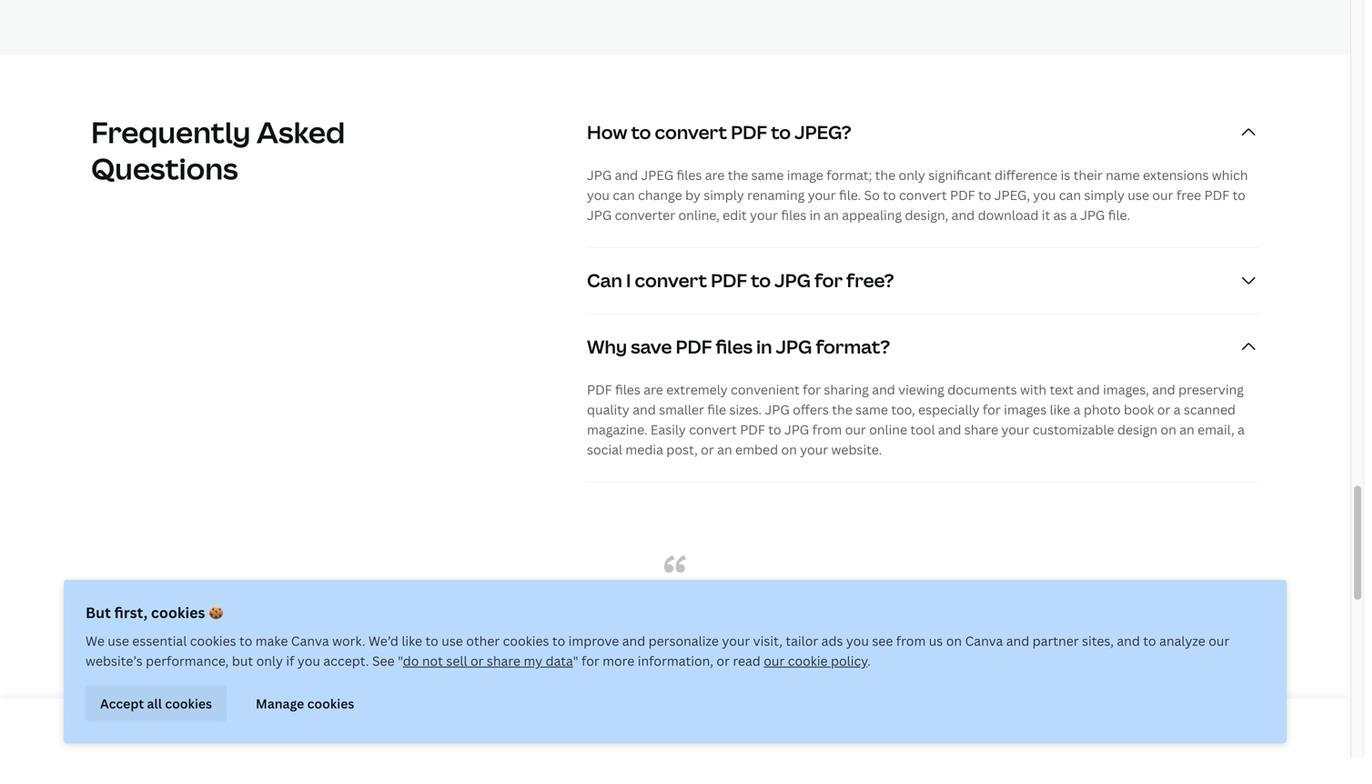 Task type: describe. For each thing, give the bounding box(es) containing it.
selections
[[604, 635, 712, 665]]

jpeg
[[641, 166, 674, 184]]

0 horizontal spatial share
[[487, 653, 521, 670]]

do not sell or share my data link
[[403, 653, 573, 670]]

thanks
[[538, 602, 612, 632]]

can i convert pdf to jpg for free?
[[587, 268, 894, 293]]

design,
[[905, 206, 948, 224]]

jpg left converter
[[587, 206, 612, 224]]

convert inside jpg and jpeg files are the same image format; the only significant difference is their name extensions which you can change by simply renaming your file. so to convert pdf to jpeg, you can simply use our free pdf to jpg converter online, edit your files in an appealing design, and download it as a jpg file.
[[899, 186, 947, 204]]

and up photo
[[1077, 381, 1100, 398]]

you inside omg i love you guys! thanks for making it so easy for me to use your templates. there's so many selections and your site and app are very easy to use and navigate !!! 🥇💓💓💓💓💓💓
[[433, 602, 473, 632]]

design
[[1117, 421, 1158, 439]]

to up but
[[239, 633, 252, 650]]

your down offers at the right of page
[[800, 441, 828, 459]]

and up !!!
[[717, 635, 757, 665]]

pdf down edit
[[711, 268, 747, 293]]

extensions
[[1143, 166, 1209, 184]]

image
[[787, 166, 823, 184]]

files inside pdf files are extremely convenient for sharing and viewing documents with text and images, and preserving quality and smaller file sizes. jpg offers the same too, especially for images like a photo book or a scanned magazine. easily convert pdf to jpg from our online tool and share your customizable design on an email, a social media post, or an embed on your website.
[[615, 381, 641, 398]]

all
[[147, 696, 162, 713]]

share inside pdf files are extremely convenient for sharing and viewing documents with text and images, and preserving quality and smaller file sizes. jpg offers the same too, especially for images like a photo book or a scanned magazine. easily convert pdf to jpg from our online tool and share your customizable design on an email, a social media post, or an embed on your website.
[[964, 421, 998, 439]]

a right "email," on the bottom
[[1238, 421, 1245, 439]]

and up do not sell or share my data " for more information, or read our cookie policy .
[[622, 633, 645, 650]]

our cookie policy link
[[764, 653, 867, 670]]

use down many
[[539, 668, 576, 697]]

asked
[[257, 112, 345, 152]]

book
[[1124, 401, 1154, 418]]

information,
[[638, 653, 713, 670]]

for up selections
[[616, 602, 649, 632]]

jpg down convenient
[[765, 401, 790, 418]]

format;
[[827, 166, 872, 184]]

converter
[[615, 206, 675, 224]]

🥇💓💓💓💓💓💓
[[741, 668, 894, 697]]

2 vertical spatial an
[[717, 441, 732, 459]]

1 horizontal spatial file.
[[1108, 206, 1130, 224]]

files down renaming
[[781, 206, 806, 224]]

" inside we use essential cookies to make canva work. we'd like to use other cookies to improve and personalize your visit, tailor ads you see from us on canva and partner sites, and to analyze our website's performance, but only if you accept. see "
[[398, 653, 403, 670]]

jpg inside dropdown button
[[776, 334, 812, 359]]

2 horizontal spatial on
[[1161, 421, 1176, 439]]

from inside pdf files are extremely convenient for sharing and viewing documents with text and images, and preserving quality and smaller file sizes. jpg offers the same too, especially for images like a photo book or a scanned magazine. easily convert pdf to jpg from our online tool and share your customizable design on an email, a social media post, or an embed on your website.
[[812, 421, 842, 439]]

to right the how
[[631, 120, 651, 145]]

for down documents
[[983, 401, 1001, 418]]

you left change
[[587, 186, 610, 204]]

only inside jpg and jpeg files are the same image format; the only significant difference is their name extensions which you can change by simply renaming your file. so to convert pdf to jpeg, you can simply use our free pdf to jpg converter online, edit your files in an appealing design, and download it as a jpg file.
[[899, 166, 925, 184]]

or right sell
[[470, 653, 484, 670]]

but
[[232, 653, 253, 670]]

your down renaming
[[750, 206, 778, 224]]

and down especially on the bottom right of the page
[[938, 421, 961, 439]]

files up by
[[677, 166, 702, 184]]

save
[[631, 334, 672, 359]]

cookies right all
[[165, 696, 212, 713]]

your right the read on the right
[[762, 635, 812, 665]]

like inside pdf files are extremely convenient for sharing and viewing documents with text and images, and preserving quality and smaller file sizes. jpg offers the same too, especially for images like a photo book or a scanned magazine. easily convert pdf to jpg from our online tool and share your customizable design on an email, a social media post, or an embed on your website.
[[1050, 401, 1070, 418]]

🍪
[[209, 603, 223, 623]]

not
[[422, 653, 443, 670]]

a up customizable
[[1073, 401, 1081, 418]]

a left scanned on the bottom of page
[[1174, 401, 1181, 418]]

do not sell or share my data " for more information, or read our cookie policy .
[[403, 653, 871, 670]]

our inside pdf files are extremely convenient for sharing and viewing documents with text and images, and preserving quality and smaller file sizes. jpg offers the same too, especially for images like a photo book or a scanned magazine. easily convert pdf to jpg from our online tool and share your customizable design on an email, a social media post, or an embed on your website.
[[845, 421, 866, 439]]

1 can from the left
[[613, 186, 635, 204]]

2 can from the left
[[1059, 186, 1081, 204]]

accept.
[[323, 653, 369, 670]]

post,
[[666, 441, 698, 459]]

read
[[733, 653, 761, 670]]

0 horizontal spatial so
[[510, 635, 535, 665]]

are inside omg i love you guys! thanks for making it so easy for me to use your templates. there's so many selections and your site and app are very easy to use and navigate !!! 🥇💓💓💓💓💓💓
[[952, 635, 987, 665]]

making
[[654, 602, 728, 632]]

use up 'website's' at the left bottom
[[108, 633, 129, 650]]

0 horizontal spatial easy
[[457, 668, 506, 697]]

pdf inside dropdown button
[[676, 334, 712, 359]]

accept all cookies button
[[86, 686, 227, 723]]

why
[[587, 334, 627, 359]]

are inside jpg and jpeg files are the same image format; the only significant difference is their name extensions which you can change by simply renaming your file. so to convert pdf to jpeg, you can simply use our free pdf to jpg converter online, edit your files in an appealing design, and download it as a jpg file.
[[705, 166, 725, 184]]

format?
[[816, 334, 890, 359]]

in inside jpg and jpeg files are the same image format; the only significant difference is their name extensions which you can change by simply renaming your file. so to convert pdf to jpeg, you can simply use our free pdf to jpg converter online, edit your files in an appealing design, and download it as a jpg file.
[[810, 206, 821, 224]]

!!!
[[720, 668, 736, 697]]

customizable
[[1033, 421, 1114, 439]]

the inside pdf files are extremely convenient for sharing and viewing documents with text and images, and preserving quality and smaller file sizes. jpg offers the same too, especially for images like a photo book or a scanned magazine. easily convert pdf to jpg from our online tool and share your customizable design on an email, a social media post, or an embed on your website.
[[832, 401, 853, 418]]

you right if on the bottom left of page
[[298, 653, 320, 670]]

magazine.
[[587, 421, 648, 439]]

0 vertical spatial file.
[[839, 186, 861, 204]]

navigate
[[626, 668, 715, 697]]

templates.
[[311, 635, 423, 665]]

cookies up essential
[[151, 603, 205, 623]]

but first, cookies 🍪
[[86, 603, 223, 623]]

to up data
[[552, 633, 565, 650]]

especially
[[918, 401, 980, 418]]

you up policy
[[846, 633, 869, 650]]

and left partner
[[1006, 633, 1029, 650]]

we'd
[[369, 633, 398, 650]]

photo
[[1084, 401, 1121, 418]]

see
[[372, 653, 395, 670]]

do
[[403, 653, 419, 670]]

and right the design,
[[952, 206, 975, 224]]

pdf up embed at the right bottom of the page
[[740, 421, 765, 439]]

it inside jpg and jpeg files are the same image format; the only significant difference is their name extensions which you can change by simply renaming your file. so to convert pdf to jpeg, you can simply use our free pdf to jpg converter online, edit your files in an appealing design, and download it as a jpg file.
[[1042, 206, 1050, 224]]

to down which
[[1233, 186, 1246, 204]]

to left the jpeg?
[[771, 120, 791, 145]]

download
[[978, 206, 1039, 224]]

jpeg,
[[994, 186, 1030, 204]]

accept all cookies
[[100, 696, 212, 713]]

pdf up quality
[[587, 381, 612, 398]]

jpg down the how
[[587, 166, 612, 184]]

improve
[[568, 633, 619, 650]]

social
[[587, 441, 622, 459]]

if
[[286, 653, 294, 670]]

from inside we use essential cookies to make canva work. we'd like to use other cookies to improve and personalize your visit, tailor ads you see from us on canva and partner sites, and to analyze our website's performance, but only if you accept. see "
[[896, 633, 926, 650]]

like inside we use essential cookies to make canva work. we'd like to use other cookies to improve and personalize your visit, tailor ads you see from us on canva and partner sites, and to analyze our website's performance, but only if you accept. see "
[[402, 633, 422, 650]]

online
[[869, 421, 907, 439]]

sell
[[446, 653, 467, 670]]

work.
[[332, 633, 365, 650]]

preserving
[[1179, 381, 1244, 398]]

performance,
[[146, 653, 229, 670]]

accept
[[100, 696, 144, 713]]

i for omg
[[374, 602, 379, 632]]

why save pdf files in jpg format?
[[587, 334, 890, 359]]

for up offers at the right of page
[[803, 381, 821, 398]]

guys!
[[478, 602, 533, 632]]

make
[[256, 633, 288, 650]]

and right sites,
[[1117, 633, 1140, 650]]

in inside dropdown button
[[756, 334, 772, 359]]

free?
[[846, 268, 894, 293]]

very
[[992, 635, 1040, 665]]

on inside we use essential cookies to make canva work. we'd like to use other cookies to improve and personalize your visit, tailor ads you see from us on canva and partner sites, and to analyze our website's performance, but only if you accept. see "
[[946, 633, 962, 650]]

other
[[466, 633, 500, 650]]

is
[[1061, 166, 1070, 184]]

a inside jpg and jpeg files are the same image format; the only significant difference is their name extensions which you can change by simply renaming your file. so to convert pdf to jpeg, you can simply use our free pdf to jpg converter online, edit your files in an appealing design, and download it as a jpg file.
[[1070, 206, 1077, 224]]

same inside jpg and jpeg files are the same image format; the only significant difference is their name extensions which you can change by simply renaming your file. so to convert pdf to jpeg, you can simply use our free pdf to jpg converter online, edit your files in an appealing design, and download it as a jpg file.
[[751, 166, 784, 184]]

online,
[[678, 206, 720, 224]]

partner
[[1033, 633, 1079, 650]]

quotation mark image
[[664, 555, 686, 574]]

visit,
[[753, 633, 783, 650]]

our inside jpg and jpeg files are the same image format; the only significant difference is their name extensions which you can change by simply renaming your file. so to convert pdf to jpeg, you can simply use our free pdf to jpg converter online, edit your files in an appealing design, and download it as a jpg file.
[[1152, 186, 1173, 204]]

we use essential cookies to make canva work. we'd like to use other cookies to improve and personalize your visit, tailor ads you see from us on canva and partner sites, and to analyze our website's performance, but only if you accept. see "
[[86, 633, 1230, 670]]

and down improve
[[581, 668, 621, 697]]

change
[[638, 186, 682, 204]]

convert right can
[[635, 268, 707, 293]]



Task type: locate. For each thing, give the bounding box(es) containing it.
in
[[810, 206, 821, 224], [756, 334, 772, 359]]

media
[[626, 441, 663, 459]]

1 horizontal spatial from
[[896, 633, 926, 650]]

renaming
[[747, 186, 805, 204]]

your down the image
[[808, 186, 836, 204]]

policy
[[831, 653, 867, 670]]

or right the book
[[1157, 401, 1171, 418]]

an left embed at the right bottom of the page
[[717, 441, 732, 459]]

pdf right save
[[676, 334, 712, 359]]

personalize
[[649, 633, 719, 650]]

can down is
[[1059, 186, 1081, 204]]

with
[[1020, 381, 1047, 398]]

only up the design,
[[899, 166, 925, 184]]

canva up if on the bottom left of page
[[291, 633, 329, 650]]

"
[[398, 653, 403, 670], [573, 653, 578, 670]]

so
[[864, 186, 880, 204]]

files
[[677, 166, 702, 184], [781, 206, 806, 224], [716, 334, 753, 359], [615, 381, 641, 398]]

1 canva from the left
[[291, 633, 329, 650]]

" down improve
[[573, 653, 578, 670]]

i inside dropdown button
[[626, 268, 631, 293]]

we
[[86, 633, 105, 650]]

to up not
[[425, 633, 438, 650]]

0 horizontal spatial "
[[398, 653, 403, 670]]

tailor
[[786, 633, 818, 650]]

in down the image
[[810, 206, 821, 224]]

our down visit,
[[764, 653, 785, 670]]

viewing
[[898, 381, 944, 398]]

more
[[603, 653, 635, 670]]

0 vertical spatial same
[[751, 166, 784, 184]]

as
[[1054, 206, 1067, 224]]

from left us at the bottom right
[[896, 633, 926, 650]]

file
[[707, 401, 726, 418]]

1 horizontal spatial it
[[1042, 206, 1050, 224]]

2 horizontal spatial an
[[1180, 421, 1195, 439]]

1 vertical spatial file.
[[1108, 206, 1130, 224]]

in up convenient
[[756, 334, 772, 359]]

or right post,
[[701, 441, 714, 459]]

to left jpeg,
[[978, 186, 991, 204]]

your inside we use essential cookies to make canva work. we'd like to use other cookies to improve and personalize your visit, tailor ads you see from us on canva and partner sites, and to analyze our website's performance, but only if you accept. see "
[[722, 633, 750, 650]]

1 vertical spatial easy
[[457, 668, 506, 697]]

the
[[728, 166, 748, 184], [875, 166, 896, 184], [832, 401, 853, 418]]

your up very
[[981, 602, 1032, 632]]

use down name
[[1128, 186, 1149, 204]]

0 vertical spatial only
[[899, 166, 925, 184]]

your down images
[[1001, 421, 1030, 439]]

so down guys!
[[510, 635, 535, 665]]

same inside pdf files are extremely convenient for sharing and viewing documents with text and images, and preserving quality and smaller file sizes. jpg offers the same too, especially for images like a photo book or a scanned magazine. easily convert pdf to jpg from our online tool and share your customizable design on an email, a social media post, or an embed on your website.
[[856, 401, 888, 418]]

2 vertical spatial on
[[946, 633, 962, 650]]

convert
[[655, 120, 727, 145], [899, 186, 947, 204], [635, 268, 707, 293], [689, 421, 737, 439]]

simply up edit
[[704, 186, 744, 204]]

0 horizontal spatial same
[[751, 166, 784, 184]]

1 horizontal spatial like
[[1050, 401, 1070, 418]]

by
[[685, 186, 701, 204]]

convenient
[[731, 381, 800, 398]]

jpg down offers at the right of page
[[784, 421, 809, 439]]

jpg inside dropdown button
[[775, 268, 811, 293]]

use up us at the bottom right
[[939, 602, 976, 632]]

files inside dropdown button
[[716, 334, 753, 359]]

i up the we'd
[[374, 602, 379, 632]]

1 horizontal spatial the
[[832, 401, 853, 418]]

pdf down which
[[1204, 186, 1230, 204]]

1 horizontal spatial same
[[856, 401, 888, 418]]

how to convert pdf to jpeg?
[[587, 120, 851, 145]]

1 vertical spatial are
[[644, 381, 663, 398]]

0 vertical spatial on
[[1161, 421, 1176, 439]]

1 vertical spatial same
[[856, 401, 888, 418]]

embed
[[735, 441, 778, 459]]

and up too,
[[872, 381, 895, 398]]

are inside pdf files are extremely convenient for sharing and viewing documents with text and images, and preserving quality and smaller file sizes. jpg offers the same too, especially for images like a photo book or a scanned magazine. easily convert pdf to jpg from our online tool and share your customizable design on an email, a social media post, or an embed on your website.
[[644, 381, 663, 398]]

are up smaller
[[644, 381, 663, 398]]

i inside omg i love you guys! thanks for making it so easy for me to use your templates. there's so many selections and your site and app are very easy to use and navigate !!! 🥇💓💓💓💓💓💓
[[374, 602, 379, 632]]

1 vertical spatial share
[[487, 653, 521, 670]]

1 simply from the left
[[704, 186, 744, 204]]

convert up the design,
[[899, 186, 947, 204]]

only inside we use essential cookies to make canva work. we'd like to use other cookies to improve and personalize your visit, tailor ads you see from us on canva and partner sites, and to analyze our website's performance, but only if you accept. see "
[[256, 653, 283, 670]]

0 horizontal spatial the
[[728, 166, 748, 184]]

manage cookies button
[[241, 686, 369, 723]]

0 vertical spatial i
[[626, 268, 631, 293]]

0 vertical spatial easy
[[782, 602, 832, 632]]

convert down file
[[689, 421, 737, 439]]

see
[[872, 633, 893, 650]]

an left "email," on the bottom
[[1180, 421, 1195, 439]]

quality
[[587, 401, 630, 418]]

2 simply from the left
[[1084, 186, 1125, 204]]

essential
[[132, 633, 187, 650]]

simply down "their"
[[1084, 186, 1125, 204]]

0 horizontal spatial simply
[[704, 186, 744, 204]]

cookies down 🍪
[[190, 633, 236, 650]]

the up so
[[875, 166, 896, 184]]

sharing
[[824, 381, 869, 398]]

0 vertical spatial share
[[964, 421, 998, 439]]

jpg up convenient
[[776, 334, 812, 359]]

it inside omg i love you guys! thanks for making it so easy for me to use your templates. there's so many selections and your site and app are very easy to use and navigate !!! 🥇💓💓💓💓💓💓
[[732, 602, 747, 632]]

but
[[86, 603, 111, 623]]

to left analyze
[[1143, 633, 1156, 650]]

free
[[1176, 186, 1201, 204]]

1 vertical spatial so
[[510, 635, 535, 665]]

0 horizontal spatial an
[[717, 441, 732, 459]]

1 horizontal spatial are
[[705, 166, 725, 184]]

files up quality
[[615, 381, 641, 398]]

edit
[[723, 206, 747, 224]]

use up sell
[[442, 633, 463, 650]]

cookie
[[788, 653, 828, 670]]

0 horizontal spatial on
[[781, 441, 797, 459]]

file. down name
[[1108, 206, 1130, 224]]

1 horizontal spatial i
[[626, 268, 631, 293]]

1 horizontal spatial can
[[1059, 186, 1081, 204]]

i right can
[[626, 268, 631, 293]]

2 horizontal spatial the
[[875, 166, 896, 184]]

your up the read on the right
[[722, 633, 750, 650]]

for down improve
[[581, 653, 599, 670]]

same
[[751, 166, 784, 184], [856, 401, 888, 418]]

or
[[1157, 401, 1171, 418], [701, 441, 714, 459], [470, 653, 484, 670], [717, 653, 730, 670]]

i for can
[[626, 268, 631, 293]]

for up ads
[[836, 602, 869, 632]]

app
[[905, 635, 947, 665]]

to inside pdf files are extremely convenient for sharing and viewing documents with text and images, and preserving quality and smaller file sizes. jpg offers the same too, especially for images like a photo book or a scanned magazine. easily convert pdf to jpg from our online tool and share your customizable design on an email, a social media post, or an embed on your website.
[[768, 421, 781, 439]]

an inside jpg and jpeg files are the same image format; the only significant difference is their name extensions which you can change by simply renaming your file. so to convert pdf to jpeg, you can simply use our free pdf to jpg converter online, edit your files in an appealing design, and download it as a jpg file.
[[824, 206, 839, 224]]

1 vertical spatial in
[[756, 334, 772, 359]]

on right us at the bottom right
[[946, 633, 962, 650]]

0 vertical spatial so
[[752, 602, 777, 632]]

text
[[1050, 381, 1074, 398]]

pdf
[[731, 120, 767, 145], [950, 186, 975, 204], [1204, 186, 1230, 204], [711, 268, 747, 293], [676, 334, 712, 359], [587, 381, 612, 398], [740, 421, 765, 439]]

1 vertical spatial like
[[402, 633, 422, 650]]

easy up tailor
[[782, 602, 832, 632]]

0 horizontal spatial in
[[756, 334, 772, 359]]

analyze
[[1159, 633, 1206, 650]]

1 " from the left
[[398, 653, 403, 670]]

2 horizontal spatial are
[[952, 635, 987, 665]]

website.
[[831, 441, 882, 459]]

1 horizontal spatial in
[[810, 206, 821, 224]]

1 vertical spatial on
[[781, 441, 797, 459]]

0 vertical spatial in
[[810, 206, 821, 224]]

an left appealing
[[824, 206, 839, 224]]

2 " from the left
[[573, 653, 578, 670]]

1 horizontal spatial an
[[824, 206, 839, 224]]

name
[[1106, 166, 1140, 184]]

omg
[[319, 602, 369, 632]]

how to convert pdf to jpeg? button
[[587, 100, 1259, 165]]

and up the book
[[1152, 381, 1175, 398]]

0 vertical spatial are
[[705, 166, 725, 184]]

there's
[[428, 635, 505, 665]]

1 horizontal spatial so
[[752, 602, 777, 632]]

the up edit
[[728, 166, 748, 184]]

offers
[[793, 401, 829, 418]]

first,
[[114, 603, 148, 623]]

2 vertical spatial are
[[952, 635, 987, 665]]

jpg
[[587, 166, 612, 184], [587, 206, 612, 224], [1080, 206, 1105, 224], [775, 268, 811, 293], [776, 334, 812, 359], [765, 401, 790, 418], [784, 421, 809, 439]]

are right us at the bottom right
[[952, 635, 987, 665]]

you
[[587, 186, 610, 204], [1033, 186, 1056, 204], [433, 602, 473, 632], [846, 633, 869, 650], [298, 653, 320, 670]]

an
[[824, 206, 839, 224], [1180, 421, 1195, 439], [717, 441, 732, 459]]

cookies down accept.
[[307, 696, 354, 713]]

from down offers at the right of page
[[812, 421, 842, 439]]

convert inside pdf files are extremely convenient for sharing and viewing documents with text and images, and preserving quality and smaller file sizes. jpg offers the same too, especially for images like a photo book or a scanned magazine. easily convert pdf to jpg from our online tool and share your customizable design on an email, a social media post, or an embed on your website.
[[689, 421, 737, 439]]

you up there's
[[433, 602, 473, 632]]

0 vertical spatial from
[[812, 421, 842, 439]]

0 horizontal spatial only
[[256, 653, 283, 670]]

images
[[1004, 401, 1047, 418]]

same up renaming
[[751, 166, 784, 184]]

our down extensions
[[1152, 186, 1173, 204]]

1 horizontal spatial only
[[899, 166, 925, 184]]

like
[[1050, 401, 1070, 418], [402, 633, 422, 650]]

the down sharing
[[832, 401, 853, 418]]

smaller
[[659, 401, 704, 418]]

to left data
[[511, 668, 534, 697]]

website's
[[86, 653, 143, 670]]

1 vertical spatial it
[[732, 602, 747, 632]]

share
[[964, 421, 998, 439], [487, 653, 521, 670]]

and down me
[[860, 635, 900, 665]]

0 vertical spatial like
[[1050, 401, 1070, 418]]

are up online,
[[705, 166, 725, 184]]

1 horizontal spatial "
[[573, 653, 578, 670]]

pdf up renaming
[[731, 120, 767, 145]]

convert up the jpeg
[[655, 120, 727, 145]]

1 vertical spatial from
[[896, 633, 926, 650]]

many
[[540, 635, 599, 665]]

and up easily
[[633, 401, 656, 418]]

1 horizontal spatial simply
[[1084, 186, 1125, 204]]

to up us at the bottom right
[[912, 602, 935, 632]]

our inside we use essential cookies to make canva work. we'd like to use other cookies to improve and personalize your visit, tailor ads you see from us on canva and partner sites, and to analyze our website's performance, but only if you accept. see "
[[1209, 633, 1230, 650]]

0 horizontal spatial canva
[[291, 633, 329, 650]]

so up visit,
[[752, 602, 777, 632]]

0 horizontal spatial like
[[402, 633, 422, 650]]

files up convenient
[[716, 334, 753, 359]]

0 horizontal spatial i
[[374, 602, 379, 632]]

2 canva from the left
[[965, 633, 1003, 650]]

why save pdf files in jpg format? button
[[587, 314, 1259, 380]]

frequently
[[91, 112, 251, 152]]

1 horizontal spatial on
[[946, 633, 962, 650]]

to right so
[[883, 186, 896, 204]]

easy
[[782, 602, 832, 632], [457, 668, 506, 697]]

documents
[[948, 381, 1017, 398]]

0 vertical spatial an
[[824, 206, 839, 224]]

and left the jpeg
[[615, 166, 638, 184]]

you up as
[[1033, 186, 1056, 204]]

can i convert pdf to jpg for free? button
[[587, 248, 1259, 313]]

significant
[[928, 166, 992, 184]]

0 horizontal spatial it
[[732, 602, 747, 632]]

pdf down significant
[[950, 186, 975, 204]]

my
[[524, 653, 543, 670]]

1 vertical spatial only
[[256, 653, 283, 670]]

too,
[[891, 401, 915, 418]]

0 horizontal spatial can
[[613, 186, 635, 204]]

0 vertical spatial it
[[1042, 206, 1050, 224]]

cookies up my
[[503, 633, 549, 650]]

jpg right as
[[1080, 206, 1105, 224]]

i
[[626, 268, 631, 293], [374, 602, 379, 632]]

share down especially on the bottom right of the page
[[964, 421, 998, 439]]

images,
[[1103, 381, 1149, 398]]

us
[[929, 633, 943, 650]]

0 horizontal spatial file.
[[839, 186, 861, 204]]

jpeg?
[[795, 120, 851, 145]]

their
[[1074, 166, 1103, 184]]

ads
[[821, 633, 843, 650]]

sizes.
[[729, 401, 762, 418]]

like down text
[[1050, 401, 1070, 418]]

1 vertical spatial an
[[1180, 421, 1195, 439]]

0 horizontal spatial from
[[812, 421, 842, 439]]

.
[[867, 653, 871, 670]]

to up why save pdf files in jpg format?
[[751, 268, 771, 293]]

1 horizontal spatial share
[[964, 421, 998, 439]]

jpg and jpeg files are the same image format; the only significant difference is their name extensions which you can change by simply renaming your file. so to convert pdf to jpeg, you can simply use our free pdf to jpg converter online, edit your files in an appealing design, and download it as a jpg file.
[[587, 166, 1248, 224]]

or left the read on the right
[[717, 653, 730, 670]]

0 horizontal spatial are
[[644, 381, 663, 398]]

1 horizontal spatial canva
[[965, 633, 1003, 650]]

can
[[587, 268, 622, 293]]

1 vertical spatial i
[[374, 602, 379, 632]]

use inside jpg and jpeg files are the same image format; the only significant difference is their name extensions which you can change by simply renaming your file. so to convert pdf to jpeg, you can simply use our free pdf to jpg converter online, edit your files in an appealing design, and download it as a jpg file.
[[1128, 186, 1149, 204]]

are
[[705, 166, 725, 184], [644, 381, 663, 398], [952, 635, 987, 665]]

1 horizontal spatial easy
[[782, 602, 832, 632]]

can up converter
[[613, 186, 635, 204]]

data
[[546, 653, 573, 670]]

file.
[[839, 186, 861, 204], [1108, 206, 1130, 224]]

site
[[817, 635, 855, 665]]

it up the read on the right
[[732, 602, 747, 632]]

for inside dropdown button
[[815, 268, 843, 293]]



Task type: vqa. For each thing, say whether or not it's contained in the screenshot.
leftmost only
yes



